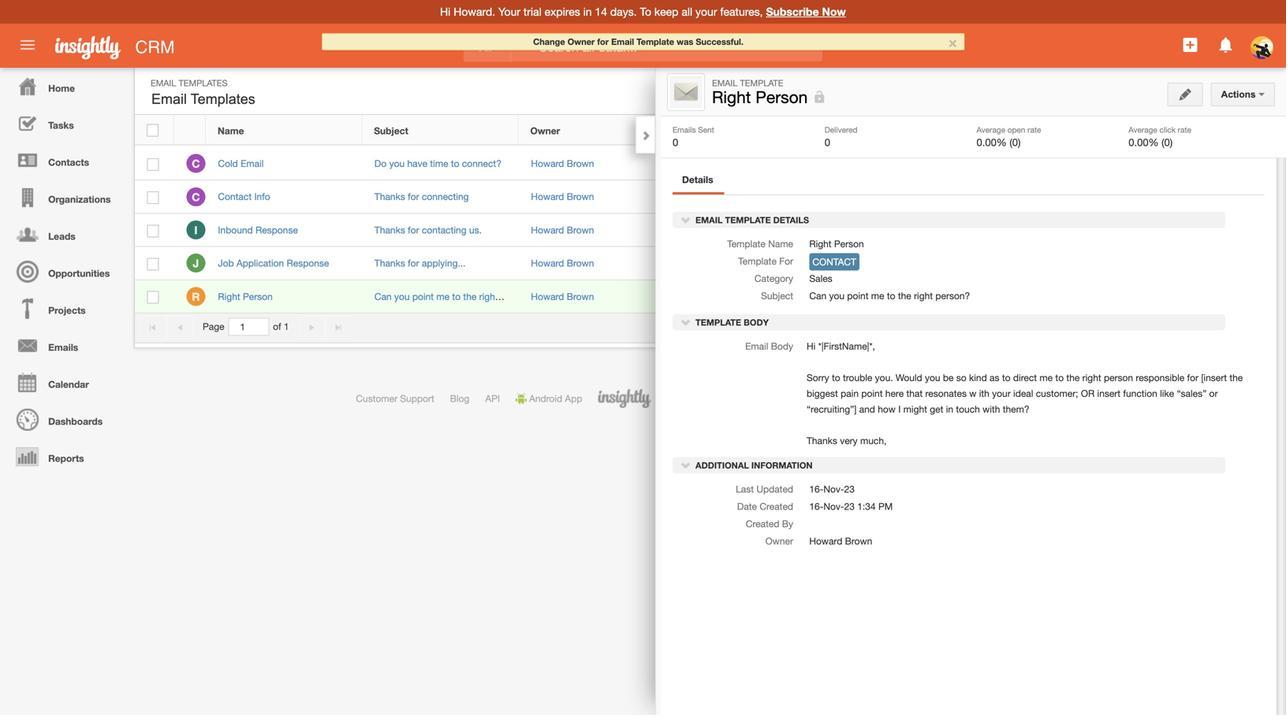 Task type: vqa. For each thing, say whether or not it's contained in the screenshot.
Sorting
no



Task type: describe. For each thing, give the bounding box(es) containing it.
0% for thanks for contacting us.
[[966, 225, 979, 236]]

get
[[930, 404, 943, 415]]

ith
[[979, 388, 989, 399]]

pm for do you have time to connect?
[[1150, 158, 1164, 169]]

email inside c "row"
[[241, 158, 264, 169]]

delivered 0
[[825, 125, 857, 149]]

can for can you point me to the right person?
[[809, 291, 826, 302]]

howard brown link for thanks for connecting
[[531, 191, 594, 202]]

0 horizontal spatial in
[[583, 5, 592, 18]]

app
[[565, 393, 582, 405]]

policy
[[865, 393, 890, 405]]

chevron right image
[[640, 130, 651, 141]]

average open rate 0.00% (0)
[[977, 125, 1041, 149]]

hi for hi howard. your trial expires in 14 days. to keep all your features, subscribe now
[[440, 5, 451, 18]]

nov- for do you have time to connect?
[[1095, 158, 1116, 169]]

person? for can you point me to the right person? howard brown
[[501, 291, 535, 302]]

email templates button
[[147, 88, 259, 111]]

-
[[1176, 322, 1179, 333]]

2 5 from the left
[[1201, 322, 1206, 333]]

1 c row from the top
[[135, 147, 1246, 181]]

(0) for average click rate 0.00% (0)
[[1162, 136, 1173, 149]]

inbound response
[[218, 225, 298, 236]]

subscribe
[[766, 5, 819, 18]]

0.00% for average click rate 0.00% (0)
[[1129, 136, 1159, 149]]

sorry to trouble you. would you be so kind as to direct me to the right person responsible for [insert the biggest pain point here that resonates w ith your ideal customer; or insert function like "sales" or "recruiting"]  and how i might get in touch with them?
[[807, 372, 1243, 415]]

ideal
[[1013, 388, 1033, 399]]

for inside sorry to trouble you. would you be so kind as to direct me to the right person responsible for [insert the biggest pain point here that resonates w ith your ideal customer; or insert function like "sales" or "recruiting"]  and how i might get in touch with them?
[[1187, 372, 1199, 383]]

template left was
[[637, 37, 674, 47]]

contacts link
[[4, 142, 126, 179]]

as
[[990, 372, 999, 383]]

your
[[498, 5, 520, 18]]

category inside row
[[687, 125, 728, 136]]

howard inside r row
[[531, 291, 564, 302]]

howard brown for thanks for connecting
[[531, 191, 594, 202]]

for for j
[[408, 258, 419, 269]]

me inside sorry to trouble you. would you be so kind as to direct me to the right person responsible for [insert the biggest pain point here that resonates w ith your ideal customer; or insert function like "sales" or "recruiting"]  and how i might get in touch with them?
[[1040, 372, 1053, 383]]

now
[[822, 5, 846, 18]]

0 horizontal spatial your
[[695, 5, 717, 18]]

owner inside row
[[530, 125, 560, 136]]

sent
[[698, 125, 714, 134]]

here
[[885, 388, 904, 399]]

customer support
[[356, 393, 434, 405]]

all link
[[464, 33, 511, 62]]

contact for j
[[806, 258, 839, 269]]

5 howard brown link from the top
[[531, 291, 594, 302]]

contact
[[812, 257, 856, 268]]

thanks for contacting us. link
[[374, 225, 482, 236]]

4 0% cell from the top
[[950, 281, 1068, 314]]

biggest
[[807, 388, 838, 399]]

sales for i
[[691, 225, 713, 236]]

1:34 for thanks for contacting us.
[[1129, 225, 1147, 236]]

function
[[1123, 388, 1157, 399]]

emails link
[[4, 327, 126, 364]]

you for can you point me to the right person?
[[829, 291, 845, 302]]

average for average click rate 0.00% (0)
[[1129, 125, 1157, 134]]

us.
[[469, 225, 482, 236]]

of 1
[[273, 322, 289, 333]]

0% inside r row
[[966, 292, 979, 302]]

projects link
[[4, 290, 126, 327]]

0 vertical spatial right person
[[712, 88, 808, 107]]

2 horizontal spatial of
[[1190, 322, 1198, 333]]

1 vertical spatial created
[[760, 501, 793, 513]]

direct
[[1013, 372, 1037, 383]]

point for can you point me to the right person?
[[847, 291, 869, 302]]

[insert
[[1201, 372, 1227, 383]]

touch
[[956, 404, 980, 415]]

record permissions image
[[812, 88, 827, 107]]

info
[[254, 191, 270, 202]]

data processing addendum
[[906, 393, 1025, 405]]

nov- for thanks for connecting
[[1095, 191, 1116, 202]]

template inside row
[[805, 125, 846, 136]]

0 vertical spatial owner
[[568, 37, 595, 47]]

with
[[983, 404, 1000, 415]]

template up template name
[[725, 215, 771, 226]]

template down successful.
[[740, 78, 783, 88]]

all
[[682, 5, 692, 18]]

crm
[[135, 37, 175, 57]]

2 c row from the top
[[135, 181, 1246, 214]]

android app link
[[516, 393, 582, 405]]

sales cell for c
[[675, 147, 794, 181]]

open
[[961, 125, 985, 136]]

have
[[407, 158, 427, 169]]

c for contact info
[[192, 191, 200, 204]]

brown inside r row
[[567, 291, 594, 302]]

customer support link
[[356, 393, 434, 405]]

expires
[[545, 5, 580, 18]]

row group containing c
[[135, 147, 1246, 314]]

reports
[[48, 453, 84, 464]]

contact cell for j
[[794, 247, 950, 281]]

16-nov-23 1:34 pm for thanks for connecting
[[1081, 191, 1164, 202]]

last updated
[[736, 484, 793, 495]]

2 vertical spatial sales
[[809, 273, 832, 284]]

hi *|firstname|*,
[[807, 341, 875, 352]]

2 column header from the left
[[1206, 116, 1245, 145]]

2 16-nov-23 1:34 pm cell from the top
[[1068, 181, 1206, 214]]

would
[[896, 372, 922, 383]]

me for can you point me to the right person? howard brown
[[436, 291, 450, 302]]

howard brown link for thanks for applying...
[[531, 258, 594, 269]]

right inside r row
[[218, 291, 240, 302]]

× button
[[948, 32, 957, 51]]

pm for thanks for connecting
[[1150, 191, 1164, 202]]

j link
[[186, 254, 205, 273]]

items
[[1209, 322, 1232, 333]]

additional
[[696, 461, 749, 471]]

1 vertical spatial name
[[768, 239, 793, 250]]

how
[[878, 404, 896, 415]]

job application response
[[218, 258, 329, 269]]

1 5 from the left
[[1182, 322, 1187, 333]]

email body
[[745, 341, 793, 352]]

organizations
[[48, 194, 111, 205]]

c for cold email
[[192, 157, 200, 170]]

1:34 for do you have time to connect?
[[1129, 158, 1147, 169]]

email template image
[[670, 76, 702, 108]]

"recruiting"]
[[807, 404, 857, 415]]

rate for average click rate 0.00% (0)
[[1178, 125, 1191, 134]]

kind
[[969, 372, 987, 383]]

you.
[[875, 372, 893, 383]]

howard.
[[454, 5, 495, 18]]

template down 'email template details'
[[727, 239, 766, 250]]

brown for do you have time to connect?
[[567, 158, 594, 169]]

i row
[[135, 214, 1246, 247]]

0 vertical spatial details
[[682, 174, 713, 185]]

tasks link
[[4, 105, 126, 142]]

actions
[[1221, 89, 1259, 100]]

rate
[[988, 125, 1009, 136]]

for down 14
[[597, 37, 609, 47]]

all
[[479, 41, 492, 54]]

(0) for average open rate 0.00% (0)
[[1010, 136, 1021, 149]]

rate for average open rate 0.00% (0)
[[1028, 125, 1041, 134]]

r
[[192, 290, 200, 303]]

service
[[784, 393, 815, 405]]

0.00% for average open rate 0.00% (0)
[[977, 136, 1007, 149]]

that
[[906, 388, 923, 399]]

brown for thanks for applying...
[[567, 258, 594, 269]]

0 horizontal spatial of
[[273, 322, 281, 333]]

processing
[[929, 393, 976, 405]]

person inside r row
[[243, 291, 273, 302]]

days.
[[610, 5, 637, 18]]

can you point me to the right person? howard brown
[[374, 291, 594, 302]]

right for can you point me to the right person? howard brown
[[479, 291, 498, 302]]

point for can you point me to the right person? howard brown
[[412, 291, 434, 302]]

cold email link
[[218, 158, 272, 169]]

you for can you point me to the right person? howard brown
[[394, 291, 410, 302]]

23 for thanks for contacting us.
[[1116, 225, 1126, 236]]

response inside j row
[[287, 258, 329, 269]]

brown for thanks for contacting us.
[[567, 225, 594, 236]]

2 horizontal spatial right
[[809, 239, 832, 250]]

hi howard. your trial expires in 14 days. to keep all your features, subscribe now
[[440, 5, 846, 18]]

inbound response link
[[218, 225, 306, 236]]

new
[[1129, 85, 1149, 96]]

much,
[[860, 436, 887, 447]]

0% for thanks for connecting
[[966, 192, 979, 202]]

16-nov-23 1:34 pm for thanks for contacting us.
[[1081, 225, 1164, 236]]

notifications image
[[1216, 35, 1235, 54]]

contact info
[[218, 191, 270, 202]]

the inside r row
[[463, 291, 477, 302]]

1 horizontal spatial person
[[756, 88, 808, 107]]

14
[[595, 5, 607, 18]]

click
[[1160, 125, 1176, 134]]

email template details
[[693, 215, 809, 226]]

1:34 for thanks for connecting
[[1129, 191, 1147, 202]]

keep
[[654, 5, 679, 18]]

16-nov-23 1:34 pm cell for us.
[[1068, 214, 1206, 247]]

opportunities
[[48, 268, 110, 279]]

template body
[[693, 318, 769, 328]]

person? for can you point me to the right person?
[[936, 291, 970, 302]]

leads link
[[4, 216, 126, 253]]

leads
[[48, 231, 75, 242]]

2 horizontal spatial person
[[834, 239, 864, 250]]

email template
[[712, 78, 783, 88]]

chevron down image for additional information
[[681, 460, 692, 471]]

right person link
[[218, 291, 281, 302]]

for
[[779, 256, 793, 267]]

thanks for j
[[374, 258, 405, 269]]

navigation containing home
[[0, 68, 126, 475]]

delivered
[[825, 125, 857, 134]]



Task type: locate. For each thing, give the bounding box(es) containing it.
of right 1 field
[[273, 322, 281, 333]]

1 rate from the left
[[1028, 125, 1041, 134]]

right person left record permissions image
[[712, 88, 808, 107]]

1 horizontal spatial category
[[755, 273, 793, 284]]

sales cell for i
[[675, 214, 794, 247]]

1 horizontal spatial date
[[1118, 125, 1139, 136]]

0% cell
[[950, 147, 1068, 181], [950, 181, 1068, 214], [950, 214, 1068, 247], [950, 281, 1068, 314]]

1:34
[[1129, 158, 1147, 169], [1129, 191, 1147, 202], [1129, 225, 1147, 236], [857, 501, 876, 513]]

c link for contact info
[[186, 188, 205, 206]]

you inside r row
[[394, 291, 410, 302]]

body up "terms of service"
[[771, 341, 793, 352]]

rate inside average click rate 0.00% (0)
[[1178, 125, 1191, 134]]

job
[[218, 258, 234, 269]]

1 horizontal spatial 0.00%
[[1129, 136, 1159, 149]]

c row
[[135, 147, 1246, 181], [135, 181, 1246, 214]]

0 horizontal spatial 5
[[1182, 322, 1187, 333]]

right person up 1 field
[[218, 291, 273, 302]]

dashboards link
[[4, 401, 126, 438]]

0 horizontal spatial right
[[218, 291, 240, 302]]

c row up chevron down image
[[135, 181, 1246, 214]]

1 vertical spatial i
[[898, 404, 901, 415]]

date down 'last'
[[737, 501, 757, 513]]

1 horizontal spatial 1
[[1168, 322, 1173, 333]]

average left click on the right top of page
[[1129, 125, 1157, 134]]

3 0% cell from the top
[[950, 214, 1068, 247]]

1 field
[[229, 319, 268, 336]]

to
[[451, 158, 459, 169], [887, 291, 895, 302], [452, 291, 461, 302], [832, 372, 840, 383], [1002, 372, 1011, 383], [1055, 372, 1064, 383]]

details up general
[[682, 174, 713, 185]]

0 vertical spatial date
[[1118, 125, 1139, 136]]

created date
[[1080, 125, 1139, 136]]

to inside r row
[[452, 291, 461, 302]]

5 right -
[[1182, 322, 1187, 333]]

contact for r
[[806, 291, 839, 302]]

created inside row
[[1080, 125, 1115, 136]]

inbound
[[218, 225, 253, 236]]

in left 14
[[583, 5, 592, 18]]

sales cell down general
[[675, 214, 794, 247]]

1 horizontal spatial i
[[898, 404, 901, 415]]

average
[[977, 125, 1005, 134], [1129, 125, 1157, 134]]

right person up contact
[[809, 239, 864, 250]]

1 vertical spatial templates
[[191, 91, 255, 107]]

*|firstname|*,
[[818, 341, 875, 352]]

you down contact
[[829, 291, 845, 302]]

point down the thanks for applying... at left
[[412, 291, 434, 302]]

0 horizontal spatial emails
[[48, 342, 78, 353]]

details link
[[673, 170, 723, 192]]

sales down general
[[691, 225, 713, 236]]

navigation
[[0, 68, 126, 475]]

right inside r row
[[479, 291, 498, 302]]

1 horizontal spatial details
[[773, 215, 809, 226]]

chevron down image for template body
[[681, 317, 692, 328]]

0 horizontal spatial person
[[243, 291, 273, 302]]

change owner for email template was successful.
[[533, 37, 744, 47]]

data
[[906, 393, 926, 405]]

for left "connecting"
[[408, 191, 419, 202]]

dashboards
[[48, 416, 103, 427]]

2 c from the top
[[192, 191, 200, 204]]

howard for thanks for connecting
[[531, 191, 564, 202]]

16-nov-23 1:34 pm inside i row
[[1081, 225, 1164, 236]]

for up the "sales"
[[1187, 372, 1199, 383]]

1 (0) from the left
[[1010, 136, 1021, 149]]

pm inside i row
[[1150, 225, 1164, 236]]

chevron down image
[[681, 317, 692, 328], [681, 460, 692, 471]]

0 horizontal spatial 0.00%
[[977, 136, 1007, 149]]

the
[[898, 291, 911, 302], [463, 291, 477, 302], [1066, 372, 1080, 383], [1230, 372, 1243, 383]]

do you have time to connect?
[[374, 158, 501, 169]]

1 vertical spatial date
[[737, 501, 757, 513]]

rate right click on the right top of page
[[1178, 125, 1191, 134]]

contacts
[[48, 157, 89, 168]]

0 horizontal spatial 1
[[284, 322, 289, 333]]

1 horizontal spatial column header
[[1206, 116, 1245, 145]]

1 vertical spatial chevron down image
[[681, 460, 692, 471]]

howard brown inside j row
[[531, 258, 594, 269]]

(0) inside average click rate 0.00% (0)
[[1162, 136, 1173, 149]]

subject down for at top
[[761, 291, 793, 302]]

customer;
[[1036, 388, 1078, 399]]

0 vertical spatial templates
[[179, 78, 228, 88]]

chevron down image down r row
[[681, 317, 692, 328]]

0 vertical spatial emails
[[673, 125, 696, 134]]

addendum
[[978, 393, 1025, 405]]

23 inside i row
[[1116, 225, 1126, 236]]

emails for emails
[[48, 342, 78, 353]]

howard for do you have time to connect?
[[531, 158, 564, 169]]

you for do you have time to connect?
[[389, 158, 405, 169]]

howard brown link for do you have time to connect?
[[531, 158, 594, 169]]

1 vertical spatial response
[[287, 258, 329, 269]]

2 chevron down image from the top
[[681, 460, 692, 471]]

right
[[914, 291, 933, 302], [479, 291, 498, 302], [1082, 372, 1101, 383]]

1 horizontal spatial person?
[[936, 291, 970, 302]]

2 vertical spatial owner
[[765, 536, 793, 547]]

howard for thanks for contacting us.
[[531, 225, 564, 236]]

point down contact
[[847, 291, 869, 302]]

you right do
[[389, 158, 405, 169]]

blog
[[450, 393, 470, 405]]

0 vertical spatial i
[[194, 224, 198, 237]]

2 vertical spatial person
[[243, 291, 273, 302]]

data processing addendum link
[[906, 393, 1025, 405]]

2 0 from the left
[[825, 136, 830, 149]]

1 vertical spatial c
[[192, 191, 200, 204]]

1 horizontal spatial right
[[914, 291, 933, 302]]

me up customer;
[[1040, 372, 1053, 383]]

thanks for i
[[374, 225, 405, 236]]

0 horizontal spatial category
[[687, 125, 728, 136]]

contact cell
[[794, 181, 950, 214], [794, 214, 950, 247], [794, 247, 950, 281], [794, 281, 950, 314]]

c row up general
[[135, 147, 1246, 181]]

right up sent
[[712, 88, 751, 107]]

1 contact cell from the top
[[794, 181, 950, 214]]

person up contact
[[834, 239, 864, 250]]

to inside c "row"
[[451, 158, 459, 169]]

contact inside r row
[[806, 291, 839, 302]]

0 horizontal spatial name
[[218, 125, 244, 136]]

i up j link
[[194, 224, 198, 237]]

date left click on the right top of page
[[1118, 125, 1139, 136]]

created
[[1080, 125, 1115, 136], [760, 501, 793, 513], [746, 519, 779, 530]]

date inside row
[[1118, 125, 1139, 136]]

contact cell up contact
[[794, 214, 950, 247]]

your
[[695, 5, 717, 18], [992, 388, 1011, 399]]

me for can you point me to the right person?
[[871, 291, 884, 302]]

1 vertical spatial your
[[992, 388, 1011, 399]]

response right application
[[287, 258, 329, 269]]

sales inside i row
[[691, 225, 713, 236]]

2 horizontal spatial owner
[[765, 536, 793, 547]]

you left be
[[925, 372, 940, 383]]

0 horizontal spatial column header
[[174, 116, 206, 145]]

0% cell for thanks for connecting
[[950, 181, 1068, 214]]

j
[[193, 257, 199, 270]]

1 horizontal spatial average
[[1129, 125, 1157, 134]]

contact left "info"
[[218, 191, 252, 202]]

average left open
[[977, 125, 1005, 134]]

thanks down "thanks for contacting us." link
[[374, 258, 405, 269]]

sales up details link on the right top of the page
[[691, 159, 713, 169]]

pm
[[1150, 158, 1164, 169], [1150, 191, 1164, 202], [1150, 225, 1164, 236], [878, 501, 893, 513]]

rate right open
[[1028, 125, 1041, 134]]

contact info link
[[218, 191, 278, 202]]

2 c link from the top
[[186, 188, 205, 206]]

pm for thanks for contacting us.
[[1150, 225, 1164, 236]]

you inside sorry to trouble you. would you be so kind as to direct me to the right person responsible for [insert the biggest pain point here that resonates w ith your ideal customer; or insert function like "sales" or "recruiting"]  and how i might get in touch with them?
[[925, 372, 940, 383]]

contact cell down contact
[[794, 281, 950, 314]]

emails for emails sent 0
[[673, 125, 696, 134]]

2 vertical spatial right person
[[218, 291, 273, 302]]

created down updated
[[760, 501, 793, 513]]

right up contact
[[809, 239, 832, 250]]

1 left -
[[1168, 322, 1173, 333]]

howard inside i row
[[531, 225, 564, 236]]

16-nov-23 1:34 pm for do you have time to connect?
[[1081, 158, 1164, 169]]

1:34 inside i row
[[1129, 225, 1147, 236]]

1 howard brown link from the top
[[531, 158, 594, 169]]

0.00% down open rate
[[977, 136, 1007, 149]]

howard brown for thanks for applying...
[[531, 258, 594, 269]]

1 horizontal spatial right person
[[712, 88, 808, 107]]

(0) inside average open rate 0.00% (0)
[[1010, 136, 1021, 149]]

you down thanks for applying... link
[[394, 291, 410, 302]]

3 0% from the top
[[966, 225, 979, 236]]

1 vertical spatial c link
[[186, 188, 205, 206]]

0.00% inside average click rate 0.00% (0)
[[1129, 136, 1159, 149]]

right person inside r row
[[218, 291, 273, 302]]

organizations link
[[4, 179, 126, 216]]

0.00% down created date
[[1129, 136, 1159, 149]]

contact for i
[[806, 225, 839, 236]]

0 vertical spatial category
[[687, 125, 728, 136]]

2 contact cell from the top
[[794, 214, 950, 247]]

×
[[948, 32, 957, 51]]

subject inside row
[[374, 125, 408, 136]]

person left record permissions image
[[756, 88, 808, 107]]

android app
[[529, 393, 582, 405]]

cold email
[[218, 158, 264, 169]]

0 vertical spatial subject
[[374, 125, 408, 136]]

me inside r row
[[436, 291, 450, 302]]

0% for do you have time to connect?
[[966, 159, 979, 169]]

c link up i link
[[186, 188, 205, 206]]

1 c link from the top
[[186, 154, 205, 173]]

0 horizontal spatial subject
[[374, 125, 408, 136]]

for inside j row
[[408, 258, 419, 269]]

thanks inside j row
[[374, 258, 405, 269]]

0 horizontal spatial (0)
[[1010, 136, 1021, 149]]

0 vertical spatial person
[[756, 88, 808, 107]]

created left average click rate 0.00% (0)
[[1080, 125, 1115, 136]]

i right how
[[898, 404, 901, 415]]

sales down contact
[[809, 273, 832, 284]]

0 vertical spatial your
[[695, 5, 717, 18]]

contact inside j row
[[806, 258, 839, 269]]

sorry
[[807, 372, 829, 383]]

brown inside j row
[[567, 258, 594, 269]]

opportunities link
[[4, 253, 126, 290]]

right for can you point me to the right person?
[[914, 291, 933, 302]]

for left applying...
[[408, 258, 419, 269]]

point up and at the right of the page
[[861, 388, 883, 399]]

0 horizontal spatial person?
[[501, 291, 535, 302]]

howard inside j row
[[531, 258, 564, 269]]

thanks for connecting link
[[374, 191, 469, 202]]

0 vertical spatial chevron down image
[[681, 317, 692, 328]]

5 left items
[[1201, 322, 1206, 333]]

your right ith
[[992, 388, 1011, 399]]

1 horizontal spatial body
[[771, 341, 793, 352]]

in inside sorry to trouble you. would you be so kind as to direct me to the right person responsible for [insert the biggest pain point here that resonates w ith your ideal customer; or insert function like "sales" or "recruiting"]  and how i might get in touch with them?
[[946, 404, 953, 415]]

0 inside emails sent 0
[[673, 136, 678, 149]]

contact cell down lead
[[794, 181, 950, 214]]

name up 'cold'
[[218, 125, 244, 136]]

c link for cold email
[[186, 154, 205, 173]]

1 vertical spatial details
[[773, 215, 809, 226]]

howard brown for do you have time to connect?
[[531, 158, 594, 169]]

0 horizontal spatial i
[[194, 224, 198, 237]]

0 horizontal spatial can
[[374, 291, 392, 302]]

howard brown link for thanks for contacting us.
[[531, 225, 594, 236]]

sales cell
[[675, 147, 794, 181], [675, 214, 794, 247]]

home
[[48, 83, 75, 94]]

3 16-nov-23 1:34 pm cell from the top
[[1068, 214, 1206, 247]]

c left 'cold'
[[192, 157, 200, 170]]

thanks inside i row
[[374, 225, 405, 236]]

last
[[736, 484, 754, 495]]

j row
[[135, 247, 1246, 281]]

1 vertical spatial category
[[755, 273, 793, 284]]

average click rate 0.00% (0)
[[1129, 125, 1191, 149]]

2 sales cell from the top
[[675, 214, 794, 247]]

average for average open rate 0.00% (0)
[[977, 125, 1005, 134]]

contact cell for i
[[794, 214, 950, 247]]

brown inside i row
[[567, 225, 594, 236]]

right inside sorry to trouble you. would you be so kind as to direct me to the right person responsible for [insert the biggest pain point here that resonates w ith your ideal customer; or insert function like "sales" or "recruiting"]  and how i might get in touch with them?
[[1082, 372, 1101, 383]]

nov- inside i row
[[1095, 225, 1116, 236]]

rate inside average open rate 0.00% (0)
[[1028, 125, 1041, 134]]

features,
[[720, 5, 763, 18]]

3 howard brown link from the top
[[531, 225, 594, 236]]

1 vertical spatial sales cell
[[675, 214, 794, 247]]

1 horizontal spatial right
[[712, 88, 751, 107]]

i inside sorry to trouble you. would you be so kind as to direct me to the right person responsible for [insert the biggest pain point here that resonates w ith your ideal customer; or insert function like "sales" or "recruiting"]  and how i might get in touch with them?
[[898, 404, 901, 415]]

0.00% inside average open rate 0.00% (0)
[[977, 136, 1007, 149]]

emails left sent
[[673, 125, 696, 134]]

1 16-nov-23 1:34 pm cell from the top
[[1068, 147, 1206, 181]]

thanks left very
[[807, 436, 837, 447]]

do
[[374, 158, 387, 169]]

2 horizontal spatial right person
[[809, 239, 864, 250]]

Search this list... text field
[[680, 79, 857, 103]]

0 horizontal spatial owner
[[530, 125, 560, 136]]

0 vertical spatial c
[[192, 157, 200, 170]]

16- inside i row
[[1081, 225, 1095, 236]]

emails sent 0
[[673, 125, 714, 149]]

1 horizontal spatial 5
[[1201, 322, 1206, 333]]

r row
[[135, 281, 1246, 314]]

2 0.00% from the left
[[1129, 136, 1159, 149]]

or
[[1209, 388, 1218, 399]]

average inside average open rate 0.00% (0)
[[977, 125, 1005, 134]]

thanks for applying... link
[[374, 258, 466, 269]]

0 vertical spatial hi
[[440, 5, 451, 18]]

1 horizontal spatial 0
[[825, 136, 830, 149]]

chevron down image
[[681, 215, 692, 226]]

0
[[673, 136, 678, 149], [825, 136, 830, 149]]

1 vertical spatial in
[[946, 404, 953, 415]]

1 1 from the left
[[284, 322, 289, 333]]

subject up do
[[374, 125, 408, 136]]

created by
[[746, 519, 793, 530]]

template for
[[738, 256, 793, 267]]

1 c from the top
[[192, 157, 200, 170]]

information
[[751, 461, 813, 471]]

me
[[871, 291, 884, 302], [436, 291, 450, 302], [1040, 372, 1053, 383]]

1 vertical spatial hi
[[807, 341, 816, 352]]

connect?
[[462, 158, 501, 169]]

howard brown inside i row
[[531, 225, 594, 236]]

16- for thanks for connecting
[[1081, 191, 1095, 202]]

template down template name
[[738, 256, 777, 267]]

in
[[583, 5, 592, 18], [946, 404, 953, 415]]

0 vertical spatial right
[[712, 88, 751, 107]]

lead cell
[[794, 147, 950, 181]]

emails
[[673, 125, 696, 134], [48, 342, 78, 353]]

contact down lead
[[806, 191, 839, 202]]

howard for thanks for applying...
[[531, 258, 564, 269]]

4 0% from the top
[[966, 292, 979, 302]]

updated
[[756, 484, 793, 495]]

4 contact cell from the top
[[794, 281, 950, 314]]

16-nov-23 1:34 pm cell
[[1068, 147, 1206, 181], [1068, 181, 1206, 214], [1068, 214, 1206, 247]]

general cell
[[675, 181, 794, 214]]

hi left 'howard.'
[[440, 5, 451, 18]]

0 horizontal spatial date
[[737, 501, 757, 513]]

contact inside i row
[[806, 225, 839, 236]]

1 horizontal spatial owner
[[568, 37, 595, 47]]

1 vertical spatial right person
[[809, 239, 864, 250]]

0 down template type
[[825, 136, 830, 149]]

1 horizontal spatial can
[[809, 291, 826, 302]]

lead
[[806, 158, 827, 169]]

2 0% from the top
[[966, 192, 979, 202]]

subscribe now link
[[766, 5, 846, 18]]

23 for do you have time to connect?
[[1116, 158, 1126, 169]]

1 horizontal spatial subject
[[761, 291, 793, 302]]

1 horizontal spatial of
[[773, 393, 781, 405]]

average inside average click rate 0.00% (0)
[[1129, 125, 1157, 134]]

thanks
[[374, 191, 405, 202], [374, 225, 405, 236], [374, 258, 405, 269], [807, 436, 837, 447]]

0 horizontal spatial details
[[682, 174, 713, 185]]

1 chevron down image from the top
[[681, 317, 692, 328]]

1 horizontal spatial name
[[768, 239, 793, 250]]

response up the job application response link
[[255, 225, 298, 236]]

2 1 from the left
[[1168, 322, 1173, 333]]

template left actions
[[1179, 85, 1220, 96]]

details
[[682, 174, 713, 185], [773, 215, 809, 226]]

contact cell for r
[[794, 281, 950, 314]]

so
[[956, 372, 967, 383]]

trouble
[[843, 372, 872, 383]]

1 0% cell from the top
[[950, 147, 1068, 181]]

your right 'all'
[[695, 5, 717, 18]]

1 vertical spatial person
[[834, 239, 864, 250]]

sales cell up general
[[675, 147, 794, 181]]

body up email body
[[744, 318, 769, 328]]

1 vertical spatial emails
[[48, 342, 78, 353]]

trial
[[524, 5, 542, 18]]

i
[[194, 224, 198, 237], [898, 404, 901, 415]]

of right -
[[1190, 322, 1198, 333]]

0 horizontal spatial me
[[436, 291, 450, 302]]

calendar link
[[4, 364, 126, 401]]

emails inside emails link
[[48, 342, 78, 353]]

can inside r row
[[374, 291, 392, 302]]

for left contacting
[[408, 225, 419, 236]]

None checkbox
[[147, 124, 158, 137], [147, 225, 159, 238], [147, 258, 159, 271], [147, 124, 158, 137], [147, 225, 159, 238], [147, 258, 159, 271]]

(0) down click on the right top of page
[[1162, 136, 1173, 149]]

brown for thanks for connecting
[[567, 191, 594, 202]]

me down applying...
[[436, 291, 450, 302]]

0 horizontal spatial right person
[[218, 291, 273, 302]]

can down contact
[[809, 291, 826, 302]]

column header down email templates 'button'
[[174, 116, 206, 145]]

for inside i row
[[408, 225, 419, 236]]

for for c
[[408, 191, 419, 202]]

0% cell for thanks for contacting us.
[[950, 214, 1068, 247]]

0 vertical spatial body
[[744, 318, 769, 328]]

template left type
[[805, 125, 846, 136]]

right right r link
[[218, 291, 240, 302]]

right
[[712, 88, 751, 107], [809, 239, 832, 250], [218, 291, 240, 302]]

2 rate from the left
[[1178, 125, 1191, 134]]

row group
[[135, 147, 1246, 314]]

terms of service link
[[745, 393, 815, 405]]

contact down contact
[[806, 291, 839, 302]]

column header down actions
[[1206, 116, 1245, 145]]

2 horizontal spatial me
[[1040, 372, 1053, 383]]

cold
[[218, 158, 238, 169]]

1 0.00% from the left
[[977, 136, 1007, 149]]

them?
[[1003, 404, 1029, 415]]

thanks for applying...
[[374, 258, 466, 269]]

contact for c
[[806, 191, 839, 202]]

2 (0) from the left
[[1162, 136, 1173, 149]]

point inside r row
[[412, 291, 434, 302]]

person up 1 field
[[243, 291, 273, 302]]

hi for hi *|firstname|*,
[[807, 341, 816, 352]]

2 0% cell from the top
[[950, 181, 1068, 214]]

date
[[1118, 125, 1139, 136], [737, 501, 757, 513]]

hi up "sorry" in the bottom right of the page
[[807, 341, 816, 352]]

1 0% from the top
[[966, 159, 979, 169]]

c up i link
[[192, 191, 200, 204]]

1 right 1 field
[[284, 322, 289, 333]]

emails up calendar 'link'
[[48, 342, 78, 353]]

job application response link
[[218, 258, 337, 269]]

response inside i row
[[255, 225, 298, 236]]

column header
[[174, 116, 206, 145], [1206, 116, 1245, 145]]

or
[[1081, 388, 1095, 399]]

do you have time to connect? link
[[374, 158, 501, 169]]

0% inside i row
[[966, 225, 979, 236]]

howard brown for thanks for contacting us.
[[531, 225, 594, 236]]

r link
[[186, 287, 205, 306]]

1 horizontal spatial rate
[[1178, 125, 1191, 134]]

contact right for at top
[[806, 258, 839, 269]]

name inside row
[[218, 125, 244, 136]]

row
[[135, 116, 1245, 145]]

created for date
[[1080, 125, 1115, 136]]

thanks for connecting
[[374, 191, 469, 202]]

nov- for thanks for contacting us.
[[1095, 225, 1116, 236]]

application
[[237, 258, 284, 269]]

Search all data.... text field
[[512, 33, 822, 61]]

right person
[[712, 88, 808, 107], [809, 239, 864, 250], [218, 291, 273, 302]]

1 horizontal spatial (0)
[[1162, 136, 1173, 149]]

c link left 'cold'
[[186, 154, 205, 173]]

contact cell for c
[[794, 181, 950, 214]]

0% cell for do you have time to connect?
[[950, 147, 1068, 181]]

0 inside delivered 0
[[825, 136, 830, 149]]

template down r row
[[696, 318, 741, 328]]

created down date created
[[746, 519, 779, 530]]

email templates email templates
[[151, 78, 255, 107]]

2 howard brown link from the top
[[531, 191, 594, 202]]

0 vertical spatial name
[[218, 125, 244, 136]]

cell
[[675, 247, 794, 281], [950, 247, 1068, 281], [1068, 247, 1206, 281], [1206, 247, 1246, 281], [135, 281, 174, 314], [675, 281, 794, 314], [1068, 281, 1206, 314], [1206, 281, 1246, 314]]

body for template body
[[744, 318, 769, 328]]

"sales"
[[1177, 388, 1207, 399]]

thanks very much,
[[807, 436, 887, 447]]

i inside row
[[194, 224, 198, 237]]

None checkbox
[[147, 158, 159, 171], [147, 192, 159, 204], [147, 292, 159, 304], [147, 158, 159, 171], [147, 192, 159, 204], [147, 292, 159, 304]]

created for by
[[746, 519, 779, 530]]

contact up contact
[[806, 225, 839, 236]]

(0) down open
[[1010, 136, 1021, 149]]

1 horizontal spatial your
[[992, 388, 1011, 399]]

0 horizontal spatial average
[[977, 125, 1005, 134]]

0 horizontal spatial body
[[744, 318, 769, 328]]

1 average from the left
[[977, 125, 1005, 134]]

0 vertical spatial response
[[255, 225, 298, 236]]

category down email template icon
[[687, 125, 728, 136]]

1 horizontal spatial me
[[871, 291, 884, 302]]

0 vertical spatial sales cell
[[675, 147, 794, 181]]

2 average from the left
[[1129, 125, 1157, 134]]

16-nov-23 1:34 pm cell for time
[[1068, 147, 1206, 181]]

person? inside r row
[[501, 291, 535, 302]]

16- for thanks for contacting us.
[[1081, 225, 1095, 236]]

for for i
[[408, 225, 419, 236]]

0 vertical spatial c link
[[186, 154, 205, 173]]

0 horizontal spatial 0
[[673, 136, 678, 149]]

thanks up the thanks for applying... at left
[[374, 225, 405, 236]]

1 vertical spatial subject
[[761, 291, 793, 302]]

name up for at top
[[768, 239, 793, 250]]

1 vertical spatial owner
[[530, 125, 560, 136]]

0 right chevron right icon
[[673, 136, 678, 149]]

your inside sorry to trouble you. would you be so kind as to direct me to the right person responsible for [insert the biggest pain point here that resonates w ith your ideal customer; or insert function like "sales" or "recruiting"]  and how i might get in touch with them?
[[992, 388, 1011, 399]]

person?
[[936, 291, 970, 302], [501, 291, 535, 302]]

1 horizontal spatial hi
[[807, 341, 816, 352]]

additional information
[[693, 461, 813, 471]]

can for can you point me to the right person? howard brown
[[374, 291, 392, 302]]

me up *|firstname|*,
[[871, 291, 884, 302]]

0 vertical spatial in
[[583, 5, 592, 18]]

16- for do you have time to connect?
[[1081, 158, 1095, 169]]

thanks down do
[[374, 191, 405, 202]]

1 column header from the left
[[174, 116, 206, 145]]

1 0 from the left
[[673, 136, 678, 149]]

in right get
[[946, 404, 953, 415]]

23 for thanks for connecting
[[1116, 191, 1126, 202]]

row containing name
[[135, 116, 1245, 145]]

person
[[756, 88, 808, 107], [834, 239, 864, 250], [243, 291, 273, 302]]

1 sales cell from the top
[[675, 147, 794, 181]]

sales for c
[[691, 159, 713, 169]]

3 contact cell from the top
[[794, 247, 950, 281]]

body for email body
[[771, 341, 793, 352]]

4 howard brown link from the top
[[531, 258, 594, 269]]

thanks for c
[[374, 191, 405, 202]]

0 vertical spatial sales
[[691, 159, 713, 169]]

emails inside emails sent 0
[[673, 125, 696, 134]]

point inside sorry to trouble you. would you be so kind as to direct me to the right person responsible for [insert the biggest pain point here that resonates w ith your ideal customer; or insert function like "sales" or "recruiting"]  and how i might get in touch with them?
[[861, 388, 883, 399]]

api
[[485, 393, 500, 405]]



